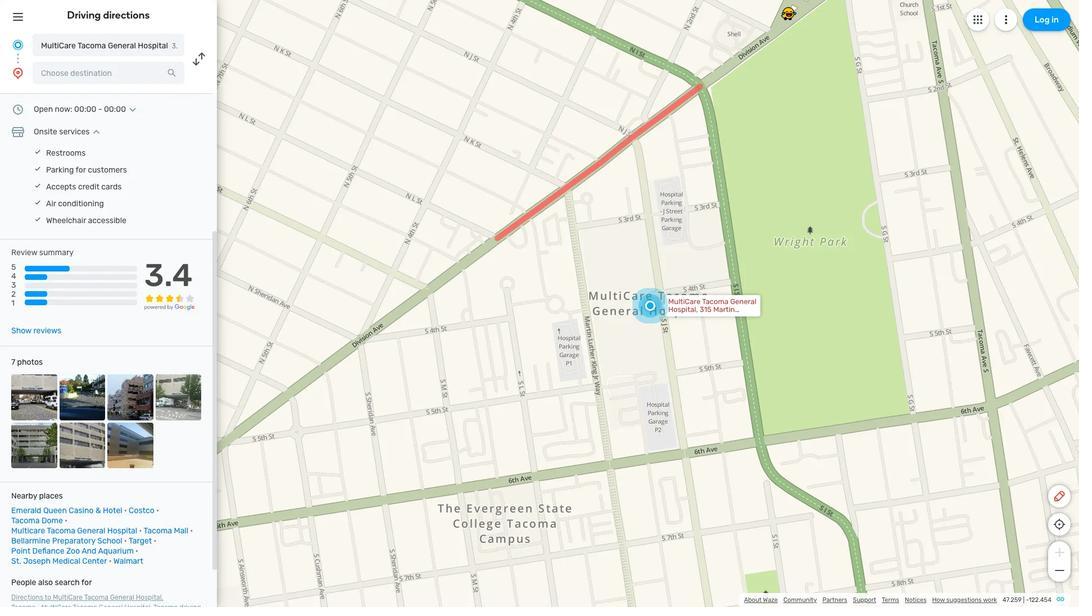 Task type: locate. For each thing, give the bounding box(es) containing it.
0 vertical spatial checkmark image
[[34, 148, 42, 156]]

zoom in image
[[1053, 546, 1067, 559]]

checkmark image left 'accepts'
[[34, 182, 42, 189]]

0 vertical spatial hospital
[[138, 41, 168, 51]]

00:00 right now:
[[74, 105, 96, 114]]

search
[[55, 578, 80, 588]]

2 checkmark image from the top
[[34, 182, 42, 189]]

for up accepts credit cards
[[76, 165, 86, 175]]

terms
[[882, 597, 900, 604]]

- right |
[[1027, 597, 1029, 604]]

support link
[[853, 597, 877, 604]]

about waze community partners support terms notices how suggestions work 47.259 | -122.454
[[744, 597, 1052, 604]]

terms link
[[882, 597, 900, 604]]

photos
[[17, 358, 43, 367]]

2 00:00 from the left
[[104, 105, 126, 114]]

- up chevron up icon
[[98, 105, 102, 114]]

review summary
[[11, 248, 74, 258]]

aquarium
[[98, 547, 134, 556]]

-
[[98, 105, 102, 114], [1027, 597, 1029, 604]]

point defiance zoo and aquarium link
[[11, 547, 134, 556]]

notices link
[[905, 597, 927, 604]]

tacoma up target link
[[144, 526, 172, 536]]

1 vertical spatial checkmark image
[[34, 182, 42, 189]]

hospital,
[[136, 594, 163, 602]]

checkmark image
[[34, 165, 42, 173], [34, 182, 42, 189], [34, 215, 42, 223]]

restrooms
[[46, 148, 86, 158]]

reviews
[[33, 326, 61, 336]]

2 vertical spatial general
[[110, 594, 134, 602]]

pencil image
[[1053, 490, 1067, 503]]

accessible
[[88, 216, 126, 225]]

for
[[76, 165, 86, 175], [81, 578, 92, 588]]

for up directions to multicare tacoma general hospital, tacoma
[[81, 578, 92, 588]]

onsite services button
[[34, 127, 103, 137]]

1 vertical spatial checkmark image
[[34, 198, 42, 206]]

1 checkmark image from the top
[[34, 148, 42, 156]]

multicare tacoma general hospital
[[41, 41, 168, 51]]

1 horizontal spatial 00:00
[[104, 105, 126, 114]]

people also search for
[[11, 578, 92, 588]]

parking for customers
[[46, 165, 127, 175]]

costco link
[[129, 506, 155, 516]]

checkmark image for restrooms
[[34, 148, 42, 156]]

walmart link
[[113, 557, 143, 566]]

multicare down driving
[[41, 41, 76, 51]]

2 checkmark image from the top
[[34, 198, 42, 206]]

1 horizontal spatial hospital
[[138, 41, 168, 51]]

2 vertical spatial checkmark image
[[34, 215, 42, 223]]

1 checkmark image from the top
[[34, 165, 42, 173]]

location image
[[11, 66, 25, 80]]

3 checkmark image from the top
[[34, 215, 42, 223]]

store image
[[11, 125, 25, 139]]

checkmark image for accepts credit cards
[[34, 182, 42, 189]]

emerald queen casino & hotel
[[11, 506, 122, 516]]

00:00 down choose destination text field at the left top
[[104, 105, 126, 114]]

tacoma down driving
[[78, 41, 106, 51]]

nearby
[[11, 491, 37, 501]]

0 vertical spatial general
[[108, 41, 136, 51]]

multicare inside directions to multicare tacoma general hospital, tacoma
[[53, 594, 83, 602]]

how suggestions work link
[[933, 597, 997, 604]]

places
[[39, 491, 63, 501]]

cards
[[101, 182, 122, 192]]

summary
[[39, 248, 74, 258]]

general left the hospital,
[[110, 594, 134, 602]]

onsite
[[34, 127, 57, 137]]

waze
[[763, 597, 778, 604]]

1 00:00 from the left
[[74, 105, 96, 114]]

hospital up school
[[107, 526, 137, 536]]

open now: 00:00 - 00:00
[[34, 105, 126, 114]]

tacoma down center
[[84, 594, 109, 602]]

partners
[[823, 597, 848, 604]]

|
[[1024, 597, 1025, 604]]

1 vertical spatial -
[[1027, 597, 1029, 604]]

bellarmine preparatory school link
[[11, 536, 122, 546]]

0 vertical spatial checkmark image
[[34, 165, 42, 173]]

support
[[853, 597, 877, 604]]

center
[[82, 557, 107, 566]]

multicare down search
[[53, 594, 83, 602]]

bellarmine
[[11, 536, 50, 546]]

school
[[97, 536, 122, 546]]

checkmark image left air
[[34, 198, 42, 206]]

notices
[[905, 597, 927, 604]]

checkmark image left wheelchair
[[34, 215, 42, 223]]

1 vertical spatial hospital
[[107, 526, 137, 536]]

open
[[34, 105, 53, 114]]

show
[[11, 326, 31, 336]]

zoom out image
[[1053, 564, 1067, 577]]

checkmark image for air conditioning
[[34, 198, 42, 206]]

122.454
[[1029, 597, 1052, 604]]

general up preparatory
[[77, 526, 105, 536]]

zoo
[[66, 547, 80, 556]]

tacoma
[[78, 41, 106, 51], [11, 516, 40, 526], [47, 526, 75, 536], [144, 526, 172, 536], [84, 594, 109, 602], [11, 604, 36, 607]]

multicare inside button
[[41, 41, 76, 51]]

general
[[108, 41, 136, 51], [77, 526, 105, 536], [110, 594, 134, 602]]

target
[[129, 536, 152, 546]]

customers
[[88, 165, 127, 175]]

tacoma inside button
[[78, 41, 106, 51]]

nearby places
[[11, 491, 63, 501]]

0 horizontal spatial -
[[98, 105, 102, 114]]

emerald queen casino & hotel link
[[11, 506, 122, 516]]

0 vertical spatial for
[[76, 165, 86, 175]]

checkmark image
[[34, 148, 42, 156], [34, 198, 42, 206]]

hospital down directions
[[138, 41, 168, 51]]

point
[[11, 547, 30, 556]]

0 vertical spatial multicare
[[41, 41, 76, 51]]

general inside costco tacoma dome multicare tacoma general hospital
[[77, 526, 105, 536]]

0 horizontal spatial hospital
[[107, 526, 137, 536]]

checkmark image down onsite
[[34, 148, 42, 156]]

4
[[11, 272, 16, 281]]

1 vertical spatial general
[[77, 526, 105, 536]]

driving directions
[[67, 9, 150, 21]]

work
[[984, 597, 997, 604]]

image 1 of multicare tacoma general hospital, tacoma image
[[11, 375, 57, 420]]

directions to multicare tacoma general hospital, tacoma link
[[11, 594, 163, 607]]

general inside button
[[108, 41, 136, 51]]

hotel
[[103, 506, 122, 516]]

0 horizontal spatial 00:00
[[74, 105, 96, 114]]

7 photos
[[11, 358, 43, 367]]

1 horizontal spatial -
[[1027, 597, 1029, 604]]

1
[[11, 299, 15, 308]]

community
[[784, 597, 817, 604]]

review
[[11, 248, 37, 258]]

dome
[[42, 516, 63, 526]]

preparatory
[[52, 536, 95, 546]]

00:00
[[74, 105, 96, 114], [104, 105, 126, 114]]

1 vertical spatial for
[[81, 578, 92, 588]]

checkmark image left parking
[[34, 165, 42, 173]]

computer image
[[11, 80, 25, 94]]

tacoma down the "directions" on the left bottom
[[11, 604, 36, 607]]

general up choose destination text field at the left top
[[108, 41, 136, 51]]

hospital
[[138, 41, 168, 51], [107, 526, 137, 536]]

image 2 of multicare tacoma general hospital, tacoma image
[[59, 375, 105, 420]]

1 vertical spatial multicare
[[53, 594, 83, 602]]



Task type: vqa. For each thing, say whether or not it's contained in the screenshot.
Restrooms checkmark image
yes



Task type: describe. For each thing, give the bounding box(es) containing it.
wheelchair accessible
[[46, 216, 126, 225]]

joseph
[[23, 557, 51, 566]]

hospital inside costco tacoma dome multicare tacoma general hospital
[[107, 526, 137, 536]]

air
[[46, 199, 56, 209]]

image 6 of multicare tacoma general hospital, tacoma image
[[59, 423, 105, 468]]

now:
[[55, 105, 72, 114]]

open now: 00:00 - 00:00 button
[[34, 105, 139, 114]]

target point defiance zoo and aquarium st. joseph medical center
[[11, 536, 152, 566]]

community link
[[784, 597, 817, 604]]

services
[[59, 127, 90, 137]]

general inside directions to multicare tacoma general hospital, tacoma
[[110, 594, 134, 602]]

defiance
[[32, 547, 64, 556]]

conditioning
[[58, 199, 104, 209]]

target link
[[129, 536, 152, 546]]

multicare tacoma general hospital link
[[11, 526, 137, 536]]

tacoma mall link
[[144, 526, 188, 536]]

how
[[933, 597, 945, 604]]

show reviews
[[11, 326, 61, 336]]

and
[[82, 547, 96, 556]]

driving
[[67, 9, 101, 21]]

0 vertical spatial -
[[98, 105, 102, 114]]

directions
[[103, 9, 150, 21]]

&
[[96, 506, 101, 516]]

tacoma mall bellarmine preparatory school
[[11, 526, 188, 546]]

people
[[11, 578, 36, 588]]

emerald
[[11, 506, 41, 516]]

chevron down image
[[126, 105, 139, 114]]

st.
[[11, 557, 21, 566]]

multicare
[[11, 526, 45, 536]]

5
[[11, 263, 16, 272]]

Choose destination text field
[[33, 62, 184, 84]]

image 7 of multicare tacoma general hospital, tacoma image
[[107, 423, 153, 468]]

parking
[[46, 165, 74, 175]]

also
[[38, 578, 53, 588]]

to
[[45, 594, 51, 602]]

wheelchair
[[46, 216, 86, 225]]

walmart
[[113, 557, 143, 566]]

about
[[744, 597, 762, 604]]

queen
[[43, 506, 67, 516]]

accepts
[[46, 182, 76, 192]]

mall
[[174, 526, 188, 536]]

image 3 of multicare tacoma general hospital, tacoma image
[[107, 375, 153, 420]]

current location image
[[11, 38, 25, 52]]

multicare tacoma general hospital button
[[33, 34, 184, 56]]

onsite services
[[34, 127, 90, 137]]

tacoma inside tacoma mall bellarmine preparatory school
[[144, 526, 172, 536]]

7
[[11, 358, 15, 367]]

directions to multicare tacoma general hospital, tacoma
[[11, 594, 163, 607]]

image 5 of multicare tacoma general hospital, tacoma image
[[11, 423, 57, 468]]

chevron up image
[[90, 128, 103, 137]]

accepts credit cards
[[46, 182, 122, 192]]

3.4
[[144, 257, 193, 294]]

clock image
[[11, 103, 25, 116]]

air conditioning
[[46, 199, 104, 209]]

checkmark image for parking for customers
[[34, 165, 42, 173]]

partners link
[[823, 597, 848, 604]]

costco tacoma dome multicare tacoma general hospital
[[11, 506, 155, 536]]

tacoma dome link
[[11, 516, 63, 526]]

hospital inside multicare tacoma general hospital button
[[138, 41, 168, 51]]

about waze link
[[744, 597, 778, 604]]

checkmark image for wheelchair accessible
[[34, 215, 42, 223]]

tacoma up bellarmine preparatory school link at the bottom
[[47, 526, 75, 536]]

tacoma down emerald
[[11, 516, 40, 526]]

link image
[[1057, 595, 1066, 604]]

suggestions
[[947, 597, 982, 604]]

3
[[11, 281, 16, 290]]

5 4 3 2 1
[[11, 263, 16, 308]]

47.259
[[1003, 597, 1022, 604]]

casino
[[69, 506, 94, 516]]

image 4 of multicare tacoma general hospital, tacoma image
[[155, 375, 201, 420]]

st. joseph medical center link
[[11, 557, 107, 566]]

costco
[[129, 506, 155, 516]]

2
[[11, 290, 16, 299]]

directions
[[11, 594, 43, 602]]



